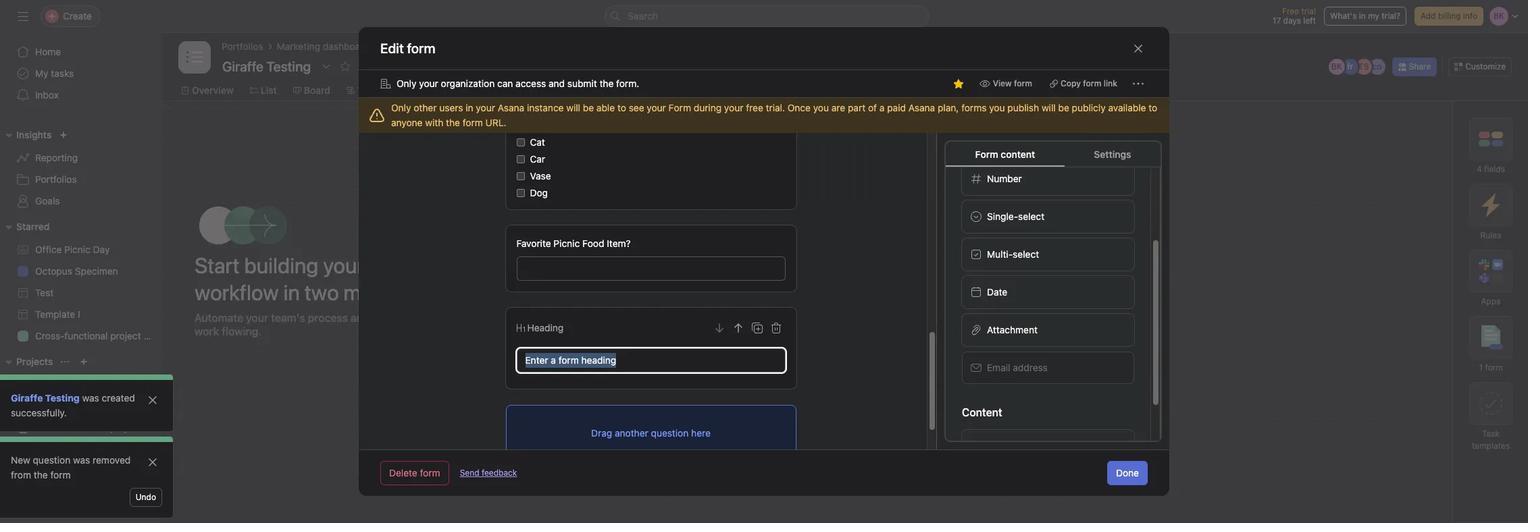 Task type: locate. For each thing, give the bounding box(es) containing it.
to inside 'how are tasks being added to this project?'
[[674, 220, 686, 235]]

tasks up the favorite picnic food item? in the left of the page
[[559, 220, 592, 235]]

template inside starred element
[[35, 309, 75, 320]]

1 functional from the top
[[64, 330, 108, 342]]

and
[[549, 78, 565, 89], [351, 312, 369, 324]]

workflow
[[490, 84, 532, 96]]

part
[[848, 102, 866, 114]]

1 vertical spatial select
[[1013, 249, 1040, 260]]

0 vertical spatial the
[[600, 78, 614, 89]]

specimen
[[75, 266, 118, 277], [75, 379, 118, 391]]

cross-functional project plan up 'dashboards'
[[35, 422, 162, 434]]

Enter a form heading text field
[[517, 349, 786, 373]]

0 vertical spatial and
[[549, 78, 565, 89]]

be left able
[[583, 102, 594, 114]]

1 be from the left
[[583, 102, 594, 114]]

marketing up task link
[[35, 444, 79, 456]]

section inside add section button
[[1071, 228, 1103, 239]]

heading right forms
[[527, 322, 564, 334]]

cross-functional project plan inside starred element
[[35, 330, 162, 342]]

specimen down office picnic day link
[[75, 266, 118, 277]]

0 vertical spatial select
[[1019, 211, 1045, 222]]

edit form dialog
[[359, 0, 1170, 504]]

office picnic day
[[35, 244, 110, 255], [516, 344, 591, 355]]

in right users
[[466, 102, 474, 114]]

0 horizontal spatial question
[[33, 455, 70, 466]]

0 vertical spatial octopus specimen
[[35, 266, 118, 277]]

1 template i from the top
[[35, 309, 80, 320]]

question right new
[[33, 455, 70, 466]]

to inside when tasks move to this section, what should happen automatically?
[[841, 306, 849, 316]]

2 horizontal spatial the
[[600, 78, 614, 89]]

in left my
[[1360, 11, 1366, 21]]

section
[[1071, 228, 1103, 239], [810, 243, 847, 255]]

form left url.
[[463, 117, 483, 128]]

home link
[[8, 41, 154, 63]]

0 vertical spatial portfolios link
[[222, 39, 263, 54]]

1 horizontal spatial form
[[976, 149, 999, 160]]

select up multi-select
[[1019, 211, 1045, 222]]

1 vertical spatial form
[[976, 149, 999, 160]]

template i link
[[8, 304, 154, 326], [8, 396, 154, 418]]

form right delete
[[420, 468, 440, 479]]

1 octopus specimen from the top
[[35, 266, 118, 277]]

other
[[414, 102, 437, 114]]

move this field down image
[[714, 323, 725, 334]]

octopus up giraffe testing link on the left
[[35, 379, 72, 391]]

1 plan from the top
[[144, 330, 162, 342]]

cross- for cross-functional project plan "link" inside projects element
[[35, 422, 64, 434]]

1 you from the left
[[814, 102, 829, 114]]

question up next
[[651, 427, 689, 439]]

search list box
[[605, 5, 929, 27]]

0 vertical spatial day
[[93, 244, 110, 255]]

functional up "marketing dashboards"
[[64, 422, 108, 434]]

office down starred
[[35, 244, 62, 255]]

1 vertical spatial cross-
[[35, 422, 64, 434]]

0 horizontal spatial add
[[793, 391, 810, 402]]

0 vertical spatial close image
[[147, 395, 158, 406]]

day inside office picnic day link
[[93, 244, 110, 255]]

1 vertical spatial cross-functional project plan link
[[8, 418, 162, 439]]

functional for cross-functional project plan "link" inside projects element
[[64, 422, 108, 434]]

duplicate this question image
[[752, 323, 763, 334]]

0 vertical spatial cross-
[[35, 330, 64, 342]]

0 vertical spatial was
[[82, 393, 99, 404]]

octopus specimen
[[35, 266, 118, 277], [35, 379, 118, 391]]

task templates
[[1473, 429, 1510, 451]]

cross-functional project plan link inside starred element
[[8, 326, 162, 347]]

add inside add section button
[[1051, 228, 1068, 239]]

1 vertical spatial add
[[1051, 228, 1068, 239]]

None text field
[[219, 54, 314, 78]]

0 horizontal spatial office
[[35, 244, 62, 255]]

1 octopus from the top
[[35, 266, 72, 277]]

paid
[[888, 102, 906, 114]]

timeline
[[358, 84, 395, 96]]

3
[[783, 271, 788, 281]]

select down single-select
[[1013, 249, 1040, 260]]

1 vertical spatial i
[[78, 401, 80, 412]]

and left submit
[[549, 78, 565, 89]]

cross- up "projects"
[[35, 330, 64, 342]]

1 vertical spatial close image
[[147, 458, 158, 468]]

publish
[[1008, 102, 1040, 114]]

forms
[[962, 102, 987, 114]]

1 horizontal spatial portfolios
[[222, 41, 263, 52]]

2 template i from the top
[[35, 401, 80, 412]]

add section button
[[1026, 222, 1112, 246]]

functional
[[64, 330, 108, 342], [64, 422, 108, 434]]

you right once
[[814, 102, 829, 114]]

1 vertical spatial was
[[73, 455, 90, 466]]

portfolios link up list link
[[222, 39, 263, 54]]

send feedback
[[460, 468, 517, 478]]

day inside office picnic day button
[[574, 344, 591, 355]]

1 vertical spatial cross-functional project plan
[[35, 422, 162, 434]]

add inside button
[[1421, 11, 1436, 21]]

close image
[[147, 395, 158, 406], [147, 458, 158, 468]]

1 horizontal spatial are
[[832, 102, 846, 114]]

form right 1
[[1486, 363, 1503, 373]]

favorite
[[517, 238, 551, 249]]

1 vertical spatial day
[[574, 344, 591, 355]]

happen
[[770, 318, 799, 328]]

1 horizontal spatial be
[[1059, 102, 1070, 114]]

add collaborators button
[[767, 380, 977, 414]]

0 vertical spatial cross-functional project plan
[[35, 330, 162, 342]]

to left see
[[618, 102, 626, 114]]

picnic inside the edit form 'dialog'
[[554, 238, 580, 249]]

2 template from the top
[[35, 401, 75, 412]]

form for 1 form
[[1486, 363, 1503, 373]]

when
[[770, 306, 792, 316]]

1 specimen from the top
[[75, 266, 118, 277]]

task up templates
[[1483, 429, 1500, 439]]

section inside untitled section button
[[810, 243, 847, 255]]

automatically?
[[801, 318, 858, 328]]

1 horizontal spatial in
[[466, 102, 474, 114]]

0 horizontal spatial in
[[284, 280, 300, 305]]

form inside only other users in your asana instance will be able to see your form during your free trial.  once you are part of a paid asana plan, forms you publish will be publicly available to anyone with the form url.
[[463, 117, 483, 128]]

1 horizontal spatial portfolios link
[[222, 39, 263, 54]]

workflow
[[195, 280, 279, 305]]

your up two minutes
[[323, 253, 364, 278]]

form up number
[[976, 149, 999, 160]]

asana down workflow
[[498, 102, 525, 114]]

2 horizontal spatial add
[[1421, 11, 1436, 21]]

insights
[[16, 129, 52, 141]]

office picnic day inside button
[[516, 344, 591, 355]]

the down users
[[446, 117, 460, 128]]

functional inside starred element
[[64, 330, 108, 342]]

octopus specimen up 'testing'
[[35, 379, 118, 391]]

2 specimen from the top
[[75, 379, 118, 391]]

1 horizontal spatial day
[[574, 344, 591, 355]]

picnic
[[554, 238, 580, 249], [64, 244, 90, 255], [545, 344, 572, 355]]

2 functional from the top
[[64, 422, 108, 434]]

able
[[597, 102, 615, 114]]

octopus specimen link
[[8, 261, 154, 282], [8, 374, 154, 396]]

octopus inside projects element
[[35, 379, 72, 391]]

single-
[[987, 211, 1019, 222]]

tasks right incomplete
[[835, 271, 855, 281]]

fields
[[1485, 164, 1506, 174]]

1 vertical spatial are
[[537, 220, 556, 235]]

question
[[651, 427, 689, 439], [33, 455, 70, 466]]

be left publicly
[[1059, 102, 1070, 114]]

move this field up image
[[733, 323, 744, 334]]

1 horizontal spatial add
[[1051, 228, 1068, 239]]

email address
[[987, 362, 1048, 374]]

2 vertical spatial add
[[793, 391, 810, 402]]

number
[[987, 173, 1022, 185]]

i inside projects element
[[78, 401, 80, 412]]

0 horizontal spatial be
[[583, 102, 594, 114]]

share
[[1410, 62, 1432, 72]]

0 vertical spatial form
[[669, 102, 691, 114]]

2 project from the top
[[110, 422, 141, 434]]

1 cross-functional project plan from the top
[[35, 330, 162, 342]]

1 close image from the top
[[147, 395, 158, 406]]

to right added
[[674, 220, 686, 235]]

2 cross- from the top
[[35, 422, 64, 434]]

users
[[439, 102, 463, 114]]

office inside button
[[516, 344, 543, 355]]

template inside projects element
[[35, 401, 75, 412]]

1 horizontal spatial office
[[516, 344, 543, 355]]

office picnic day for office picnic day button
[[516, 344, 591, 355]]

0 vertical spatial template i link
[[8, 304, 154, 326]]

0 vertical spatial add
[[1421, 11, 1436, 21]]

marketing up the board link
[[277, 41, 320, 52]]

1 horizontal spatial asana
[[909, 102, 936, 114]]

cross- inside projects element
[[35, 422, 64, 434]]

cross-functional project plan link up "marketing dashboards"
[[8, 418, 162, 439]]

view
[[993, 78, 1012, 89]]

1 i from the top
[[78, 309, 80, 320]]

here
[[691, 427, 711, 439]]

1 vertical spatial octopus
[[35, 379, 72, 391]]

publicly
[[1072, 102, 1106, 114]]

portfolios inside the "insights" 'element'
[[35, 174, 77, 185]]

messages
[[651, 84, 696, 96]]

are
[[832, 102, 846, 114], [537, 220, 556, 235]]

0 horizontal spatial asana
[[498, 102, 525, 114]]

1 vertical spatial the
[[446, 117, 460, 128]]

project up 'dashboards'
[[110, 422, 141, 434]]

cross- inside starred element
[[35, 330, 64, 342]]

2 asana from the left
[[909, 102, 936, 114]]

0 horizontal spatial are
[[537, 220, 556, 235]]

send
[[460, 468, 480, 478]]

add section
[[1051, 228, 1103, 239]]

2 octopus specimen from the top
[[35, 379, 118, 391]]

0 horizontal spatial the
[[34, 470, 48, 481]]

cross-
[[35, 330, 64, 342], [35, 422, 64, 434]]

workflow link
[[479, 83, 532, 98]]

the left form.
[[600, 78, 614, 89]]

1 horizontal spatial task
[[1483, 429, 1500, 439]]

the inside only other users in your asana instance will be able to see your form during your free trial.  once you are part of a paid asana plan, forms you publish will be publicly available to anyone with the form url.
[[446, 117, 460, 128]]

add
[[1421, 11, 1436, 21], [1051, 228, 1068, 239], [793, 391, 810, 402]]

giraffe testing
[[11, 393, 80, 404]]

2 octopus from the top
[[35, 379, 72, 391]]

cross-functional project plan for cross-functional project plan "link" inside projects element
[[35, 422, 162, 434]]

octopus inside starred element
[[35, 266, 72, 277]]

close image right the created on the left of page
[[147, 395, 158, 406]]

undo button
[[130, 489, 162, 508]]

calendar
[[422, 84, 463, 96]]

task inside projects element
[[35, 466, 55, 477]]

task right "from"
[[35, 466, 55, 477]]

close image up undo on the bottom
[[147, 458, 158, 468]]

marketing inside marketing dashboards link
[[35, 444, 79, 456]]

0 horizontal spatial portfolios
[[35, 174, 77, 185]]

template i inside starred element
[[35, 309, 80, 320]]

1 horizontal spatial question
[[651, 427, 689, 439]]

office picnic day link
[[8, 239, 154, 261]]

search button
[[605, 5, 929, 27]]

during
[[694, 102, 722, 114]]

task inside task templates
[[1483, 429, 1500, 439]]

1 vertical spatial template
[[35, 401, 75, 412]]

portfolios up list link
[[222, 41, 263, 52]]

hide sidebar image
[[18, 11, 28, 22]]

1 horizontal spatial section
[[1071, 228, 1103, 239]]

add inside "add collaborators" button
[[793, 391, 810, 402]]

i inside starred element
[[78, 309, 80, 320]]

0 horizontal spatial you
[[814, 102, 829, 114]]

1 vertical spatial portfolios link
[[8, 169, 154, 191]]

1 horizontal spatial office picnic day
[[516, 344, 591, 355]]

form left link
[[1084, 78, 1102, 89]]

messages link
[[640, 83, 696, 98]]

portfolios link
[[222, 39, 263, 54], [8, 169, 154, 191]]

was inside was created successfully.
[[82, 393, 99, 404]]

2 vertical spatial the
[[34, 470, 48, 481]]

heading down content
[[985, 441, 1021, 452]]

1 cross- from the top
[[35, 330, 64, 342]]

1 vertical spatial template i
[[35, 401, 80, 412]]

0 vertical spatial template i
[[35, 309, 80, 320]]

0 horizontal spatial and
[[351, 312, 369, 324]]

project down the test 'link'
[[110, 330, 141, 342]]

cross- down successfully.
[[35, 422, 64, 434]]

0 horizontal spatial marketing
[[35, 444, 79, 456]]

untitled
[[767, 243, 807, 255]]

1 horizontal spatial marketing
[[277, 41, 320, 52]]

1 horizontal spatial the
[[446, 117, 460, 128]]

1 vertical spatial office picnic day
[[516, 344, 591, 355]]

octopus specimen inside starred element
[[35, 266, 118, 277]]

specimen inside projects element
[[75, 379, 118, 391]]

untitled section
[[767, 243, 847, 255]]

form down marketing dashboards link
[[50, 470, 71, 481]]

2 i from the top
[[78, 401, 80, 412]]

in up team's
[[284, 280, 300, 305]]

1 horizontal spatial heading
[[985, 441, 1021, 452]]

are up favorite
[[537, 220, 556, 235]]

select
[[1019, 211, 1045, 222], [1013, 249, 1040, 260]]

only inside only other users in your asana instance will be able to see your form during your free trial.  once you are part of a paid asana plan, forms you publish will be publicly available to anyone with the form url.
[[391, 102, 411, 114]]

portfolios link down "reporting"
[[8, 169, 154, 191]]

0 horizontal spatial task
[[35, 466, 55, 477]]

two minutes
[[305, 280, 418, 305]]

office down manually
[[516, 344, 543, 355]]

1 vertical spatial marketing
[[35, 444, 79, 456]]

0 vertical spatial task
[[1483, 429, 1500, 439]]

tasks right my
[[51, 68, 74, 79]]

settings
[[1094, 149, 1132, 160]]

remove field image
[[771, 323, 782, 334]]

are left part
[[832, 102, 846, 114]]

0 vertical spatial marketing
[[277, 41, 320, 52]]

form for view form
[[1014, 78, 1033, 89]]

specimen inside starred element
[[75, 266, 118, 277]]

cross-functional project plan down the test 'link'
[[35, 330, 162, 342]]

1 template from the top
[[35, 309, 75, 320]]

0 horizontal spatial heading
[[527, 322, 564, 334]]

form right view
[[1014, 78, 1033, 89]]

close this dialog image
[[1133, 43, 1144, 54]]

0 vertical spatial octopus specimen link
[[8, 261, 154, 282]]

0 vertical spatial specimen
[[75, 266, 118, 277]]

start building your workflow in two minutes automate your team's process and keep work flowing.
[[195, 253, 418, 338]]

your right see
[[647, 102, 666, 114]]

your down files
[[724, 102, 744, 114]]

specimen up the created on the left of page
[[75, 379, 118, 391]]

only up anyone
[[391, 102, 411, 114]]

starred element
[[0, 215, 162, 350]]

0 vertical spatial portfolios
[[222, 41, 263, 52]]

0 vertical spatial office picnic day
[[35, 244, 110, 255]]

marketing
[[277, 41, 320, 52], [35, 444, 79, 456]]

2 you from the left
[[990, 102, 1005, 114]]

question inside new question was removed from the form
[[33, 455, 70, 466]]

how
[[506, 220, 534, 235]]

picnic inside starred element
[[64, 244, 90, 255]]

0 vertical spatial section
[[1071, 228, 1103, 239]]

to left 'this' at the bottom right of the page
[[841, 306, 849, 316]]

2 cross-functional project plan link from the top
[[8, 418, 162, 439]]

cross-functional project plan link down the test 'link'
[[8, 326, 162, 347]]

0 vertical spatial plan
[[144, 330, 162, 342]]

1 vertical spatial functional
[[64, 422, 108, 434]]

1 vertical spatial only
[[391, 102, 411, 114]]

content
[[1001, 149, 1036, 160]]

list image
[[187, 49, 203, 66]]

are inside only other users in your asana instance will be able to see your form during your free trial.  once you are part of a paid asana plan, forms you publish will be publicly available to anyone with the form url.
[[832, 102, 846, 114]]

0 horizontal spatial section
[[810, 243, 847, 255]]

picnic inside button
[[545, 344, 572, 355]]

functional down the test 'link'
[[64, 330, 108, 342]]

octopus specimen down office picnic day link
[[35, 266, 118, 277]]

0 vertical spatial question
[[651, 427, 689, 439]]

only up other
[[397, 78, 417, 89]]

1 vertical spatial specimen
[[75, 379, 118, 391]]

1 vertical spatial office
[[516, 344, 543, 355]]

tasks left move
[[794, 306, 815, 316]]

marketing for marketing dashboard
[[277, 41, 320, 52]]

cross- for cross-functional project plan "link" within starred element
[[35, 330, 64, 342]]

marketing dashboards link
[[8, 439, 154, 461]]

form down messages
[[669, 102, 691, 114]]

office
[[35, 244, 62, 255], [516, 344, 543, 355]]

1 horizontal spatial and
[[549, 78, 565, 89]]

view form
[[993, 78, 1033, 89]]

1 vertical spatial portfolios
[[35, 174, 77, 185]]

1 vertical spatial section
[[810, 243, 847, 255]]

1 vertical spatial template i link
[[8, 396, 154, 418]]

template for 1st the template i link from the top of the page
[[35, 309, 75, 320]]

1 cross-functional project plan link from the top
[[8, 326, 162, 347]]

question inside the edit form 'dialog'
[[651, 427, 689, 439]]

form
[[1014, 78, 1033, 89], [1084, 78, 1102, 89], [463, 117, 483, 128], [1486, 363, 1503, 373], [420, 468, 440, 479], [50, 470, 71, 481]]

list link
[[250, 83, 277, 98]]

2 octopus specimen link from the top
[[8, 374, 154, 396]]

0 horizontal spatial will
[[567, 102, 581, 114]]

the inside new question was removed from the form
[[34, 470, 48, 481]]

asana right the paid
[[909, 102, 936, 114]]

template i inside projects element
[[35, 401, 80, 412]]

access
[[516, 78, 546, 89]]

list
[[261, 84, 277, 96]]

0 horizontal spatial office picnic day
[[35, 244, 110, 255]]

marketing dashboards
[[35, 444, 133, 456]]

the
[[600, 78, 614, 89], [446, 117, 460, 128], [34, 470, 48, 481]]

will right publish
[[1042, 102, 1056, 114]]

2 plan from the top
[[144, 422, 162, 434]]

0 vertical spatial i
[[78, 309, 80, 320]]

0 vertical spatial cross-functional project plan link
[[8, 326, 162, 347]]

2 cross-functional project plan from the top
[[35, 422, 162, 434]]

1 vertical spatial octopus specimen link
[[8, 374, 154, 396]]

the right "from"
[[34, 470, 48, 481]]

favorite picnic food item?
[[517, 238, 631, 249]]

1 vertical spatial plan
[[144, 422, 162, 434]]

octopus
[[35, 266, 72, 277], [35, 379, 72, 391]]

0 vertical spatial functional
[[64, 330, 108, 342]]

0 horizontal spatial portfolios link
[[8, 169, 154, 191]]

tasks inside when tasks move to this section, what should happen automatically?
[[794, 306, 815, 316]]

marketing dashboard link
[[277, 39, 370, 54]]

2 vertical spatial in
[[284, 280, 300, 305]]

octopus up test
[[35, 266, 72, 277]]

1 project from the top
[[110, 330, 141, 342]]

marketing inside marketing dashboard link
[[277, 41, 320, 52]]

you right forms
[[990, 102, 1005, 114]]

cross-functional project plan inside projects element
[[35, 422, 162, 434]]

1 vertical spatial and
[[351, 312, 369, 324]]

will down submit
[[567, 102, 581, 114]]

starred
[[16, 221, 50, 232]]

project inside starred element
[[110, 330, 141, 342]]

add for add collaborators
[[793, 391, 810, 402]]

add collaborators
[[793, 391, 870, 402]]

undo
[[136, 493, 156, 503]]

0 vertical spatial octopus
[[35, 266, 72, 277]]

1 horizontal spatial will
[[1042, 102, 1056, 114]]

2 horizontal spatial in
[[1360, 11, 1366, 21]]

form
[[669, 102, 691, 114], [976, 149, 999, 160]]

and inside the edit form 'dialog'
[[549, 78, 565, 89]]

functional inside projects element
[[64, 422, 108, 434]]

1 vertical spatial in
[[466, 102, 474, 114]]

0 vertical spatial office
[[35, 244, 62, 255]]

select for multi-
[[1013, 249, 1040, 260]]

section for untitled section
[[810, 243, 847, 255]]

office inside starred element
[[35, 244, 62, 255]]

portfolios down "reporting"
[[35, 174, 77, 185]]

office picnic day inside starred element
[[35, 244, 110, 255]]

and left keep
[[351, 312, 369, 324]]



Task type: describe. For each thing, give the bounding box(es) containing it.
see
[[629, 102, 644, 114]]

office for office picnic day button
[[516, 344, 543, 355]]

task for task templates
[[1483, 429, 1500, 439]]

2 close image from the top
[[147, 458, 158, 468]]

template for second the template i link
[[35, 401, 75, 412]]

plan,
[[938, 102, 959, 114]]

form for delete form
[[420, 468, 440, 479]]

only your organization can access and submit the form.
[[397, 78, 640, 89]]

select for single-
[[1019, 211, 1045, 222]]

specimen for second octopus specimen link from the bottom of the page
[[75, 266, 118, 277]]

your up other
[[419, 78, 438, 89]]

giraffe
[[11, 393, 43, 404]]

drag
[[591, 427, 612, 439]]

and inside start building your workflow in two minutes automate your team's process and keep work flowing.
[[351, 312, 369, 324]]

another
[[615, 427, 649, 439]]

cross-functional project plan link inside projects element
[[8, 418, 162, 439]]

start
[[195, 253, 240, 278]]

created
[[102, 393, 135, 404]]

2 will from the left
[[1042, 102, 1056, 114]]

automate
[[195, 312, 243, 324]]

my tasks
[[35, 68, 74, 79]]

project for cross-functional project plan "link" inside projects element
[[110, 422, 141, 434]]

how are tasks being added to this project?
[[506, 220, 686, 254]]

form.
[[616, 78, 640, 89]]

reporting
[[35, 152, 78, 164]]

set assignee
[[793, 349, 849, 360]]

being
[[595, 220, 629, 235]]

incomplete
[[791, 271, 833, 281]]

add for add section
[[1051, 228, 1068, 239]]

form inside new question was removed from the form
[[50, 470, 71, 481]]

new
[[11, 455, 30, 466]]

more actions image
[[1133, 78, 1144, 89]]

manually
[[519, 277, 558, 289]]

was created successfully.
[[11, 393, 135, 419]]

project for cross-functional project plan "link" within starred element
[[110, 330, 141, 342]]

projects button
[[0, 354, 53, 370]]

can
[[497, 78, 513, 89]]

billing
[[1439, 11, 1461, 21]]

marketing for marketing dashboards
[[35, 444, 79, 456]]

insights element
[[0, 123, 162, 215]]

1 asana from the left
[[498, 102, 525, 114]]

section for add section
[[1071, 228, 1103, 239]]

goals link
[[8, 191, 154, 212]]

edit form
[[380, 40, 436, 56]]

1 template i link from the top
[[8, 304, 154, 326]]

feedback
[[482, 468, 517, 478]]

inbox link
[[8, 84, 154, 106]]

octopus for first octopus specimen link from the bottom of the page
[[35, 379, 72, 391]]

submit
[[568, 78, 597, 89]]

remove from starred image
[[953, 78, 964, 89]]

set assignee button
[[767, 338, 977, 372]]

what
[[901, 306, 920, 316]]

form inside only other users in your asana instance will be able to see your form during your free trial.  once you are part of a paid asana plan, forms you publish will be publicly available to anyone with the form url.
[[669, 102, 691, 114]]

add billing info
[[1421, 11, 1478, 21]]

office for office picnic day link
[[35, 244, 62, 255]]

only for only other users in your asana instance will be able to see your form during your free trial.  once you are part of a paid asana plan, forms you publish will be publicly available to anyone with the form url.
[[391, 102, 411, 114]]

done
[[1116, 468, 1139, 479]]

of
[[868, 102, 877, 114]]

marketing dashboard
[[277, 41, 370, 52]]

team's
[[271, 312, 305, 324]]

plan inside starred element
[[144, 330, 162, 342]]

your left team's
[[246, 312, 268, 324]]

functional for cross-functional project plan "link" within starred element
[[64, 330, 108, 342]]

only for only your organization can access and submit the form.
[[397, 78, 417, 89]]

was inside new question was removed from the form
[[73, 455, 90, 466]]

in inside only other users in your asana instance will be able to see your form during your free trial.  once you are part of a paid asana plan, forms you publish will be publicly available to anyone with the form url.
[[466, 102, 474, 114]]

left
[[1304, 16, 1316, 26]]

add to starred image
[[340, 61, 351, 72]]

projects element
[[0, 350, 162, 524]]

a
[[880, 102, 885, 114]]

picnic for office picnic day link
[[64, 244, 90, 255]]

trial.
[[766, 102, 785, 114]]

send feedback link
[[460, 468, 517, 480]]

multi-select
[[987, 249, 1040, 260]]

address
[[1013, 362, 1048, 374]]

anyone
[[391, 117, 423, 128]]

section
[[767, 222, 797, 232]]

assignee
[[810, 349, 849, 360]]

removed
[[93, 455, 131, 466]]

plan inside projects element
[[144, 422, 162, 434]]

form for copy form link
[[1084, 78, 1102, 89]]

reporting link
[[8, 147, 154, 169]]

should
[[922, 306, 949, 316]]

day for office picnic day link
[[93, 244, 110, 255]]

in inside start building your workflow in two minutes automate your team's process and keep work flowing.
[[284, 280, 300, 305]]

trial?
[[1382, 11, 1401, 21]]

share button
[[1393, 57, 1438, 76]]

next
[[672, 444, 692, 456]]

date
[[987, 287, 1008, 298]]

2 template i link from the top
[[8, 396, 154, 418]]

move
[[817, 306, 839, 316]]

day for office picnic day button
[[574, 344, 591, 355]]

tasks inside 'how are tasks being added to this project?'
[[559, 220, 592, 235]]

this project?
[[559, 239, 634, 254]]

1 will from the left
[[567, 102, 581, 114]]

global element
[[0, 33, 162, 114]]

octopus for second octopus specimen link from the bottom of the page
[[35, 266, 72, 277]]

specimen for first octopus specimen link from the bottom of the page
[[75, 379, 118, 391]]

0 vertical spatial heading
[[527, 322, 564, 334]]

view form button
[[974, 74, 1039, 93]]

dashboard
[[323, 41, 370, 52]]

url.
[[486, 117, 507, 128]]

3 incomplete tasks
[[783, 271, 855, 281]]

single-select
[[987, 211, 1045, 222]]

to right available at the top of page
[[1149, 102, 1158, 114]]

1
[[1480, 363, 1483, 373]]

only other users in your asana instance will be able to see your form during your free trial.  once you are part of a paid asana plan, forms you publish will be publicly available to anyone with the form url.
[[391, 102, 1158, 128]]

are inside 'how are tasks being added to this project?'
[[537, 220, 556, 235]]

food
[[583, 238, 605, 249]]

templates
[[1473, 441, 1510, 451]]

days
[[1284, 16, 1302, 26]]

task for task
[[35, 466, 55, 477]]

what's in my trial? button
[[1325, 7, 1407, 26]]

add billing info button
[[1415, 7, 1484, 26]]

office picnic day for office picnic day link
[[35, 244, 110, 255]]

copy form link
[[1061, 78, 1118, 89]]

in inside button
[[1360, 11, 1366, 21]]

with
[[425, 117, 444, 128]]

instance
[[527, 102, 564, 114]]

your up url.
[[476, 102, 495, 114]]

fr
[[1348, 62, 1354, 72]]

octopus specimen inside projects element
[[35, 379, 118, 391]]

add for add billing info
[[1421, 11, 1436, 21]]

files
[[723, 84, 743, 96]]

calendar link
[[412, 83, 463, 98]]

1 octopus specimen link from the top
[[8, 261, 154, 282]]

what's
[[1331, 11, 1357, 21]]

free
[[1283, 6, 1300, 16]]

dashboards
[[81, 444, 133, 456]]

tasks inside global 'element'
[[51, 68, 74, 79]]

test link
[[8, 282, 154, 304]]

17
[[1273, 16, 1282, 26]]

testing
[[45, 393, 80, 404]]

timeline link
[[347, 83, 395, 98]]

picnic for office picnic day button
[[545, 344, 572, 355]]

email
[[987, 362, 1011, 374]]

files link
[[712, 83, 743, 98]]

successfully.
[[11, 408, 67, 419]]

cross-functional project plan for cross-functional project plan "link" within starred element
[[35, 330, 162, 342]]

2 be from the left
[[1059, 102, 1070, 114]]

1 vertical spatial heading
[[985, 441, 1021, 452]]

goals
[[35, 195, 60, 207]]



Task type: vqa. For each thing, say whether or not it's contained in the screenshot.
Header Async / FYI Tree Grid
no



